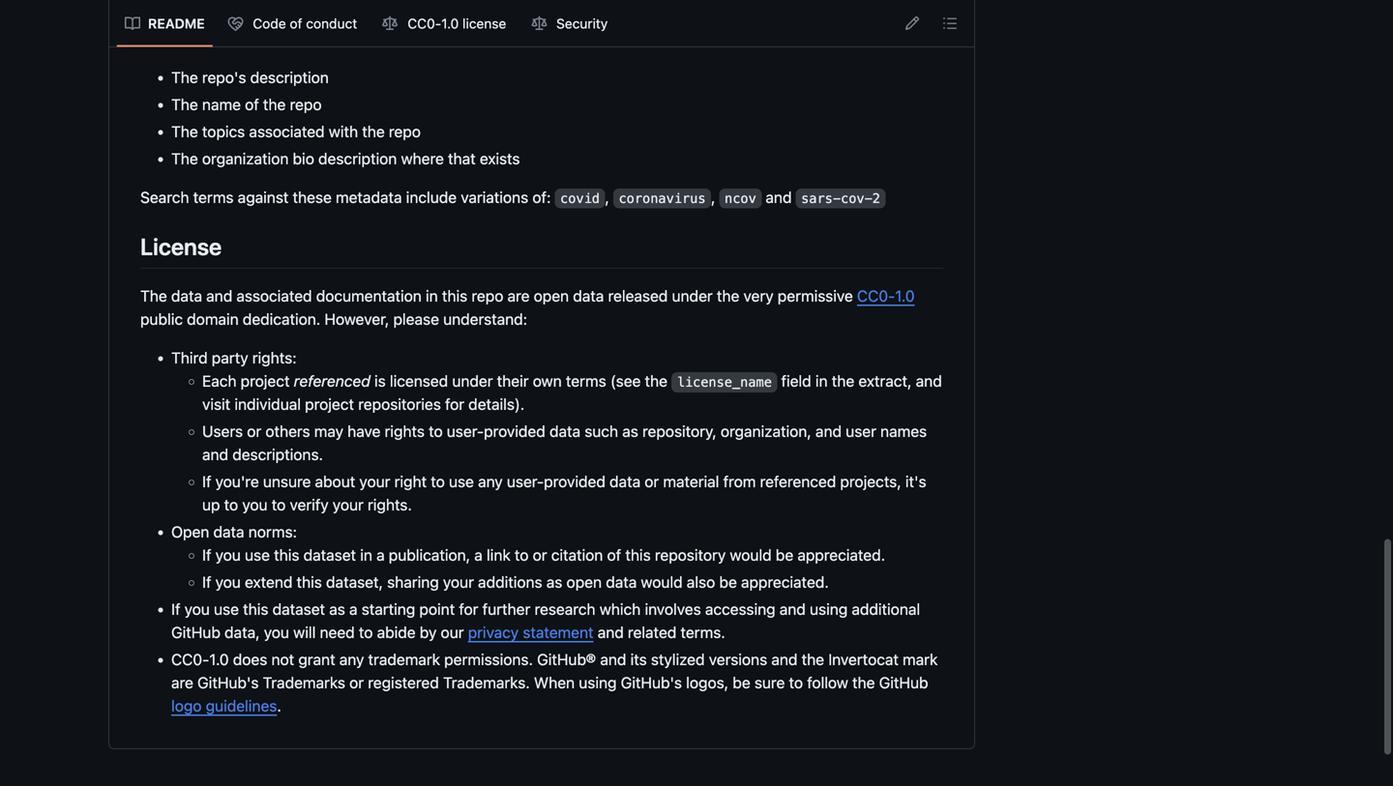 Task type: describe. For each thing, give the bounding box(es) containing it.
1 github's from the left
[[198, 674, 259, 693]]

material
[[663, 473, 719, 491]]

0 vertical spatial appreciated.
[[798, 547, 886, 565]]

the up "search"
[[171, 150, 198, 168]]

involves
[[645, 601, 701, 619]]

1 vertical spatial metadata
[[336, 188, 402, 207]]

2 , from the left
[[711, 188, 716, 207]]

link
[[487, 547, 511, 565]]

organization
[[202, 150, 289, 168]]

or inside the cc0-1.0 does not grant any trademark permissions. github® and its stylized versions and the invertocat mark are github's trademarks or registered trademarks. when using github's logos, be sure to follow the github logo guidelines .
[[350, 674, 364, 693]]

0 vertical spatial provided
[[484, 423, 546, 441]]

unsure
[[263, 473, 311, 491]]

you left extend
[[215, 574, 241, 592]]

and left its
[[600, 651, 627, 669]]

repository,
[[643, 423, 717, 441]]

the repo's description the name of the repo the topics associated with the repo the organization bio description where that exists
[[171, 68, 520, 168]]

1 vertical spatial under
[[452, 372, 493, 391]]

does
[[233, 651, 267, 669]]

trademark
[[368, 651, 440, 669]]

covid
[[560, 191, 600, 206]]

0 vertical spatial your
[[359, 473, 390, 491]]

citation
[[551, 547, 603, 565]]

you up not
[[264, 624, 289, 642]]

field in the extract, and visit individual project repositories for details).
[[202, 372, 942, 414]]

or left material on the bottom
[[645, 473, 659, 491]]

the right name in the left top of the page
[[263, 95, 286, 114]]

the inside the 'the data and associated documentation in this repo are open data released under the very permissive cc0-1.0 public domain dedication. however, please understand:'
[[140, 287, 167, 306]]

license_name
[[677, 375, 772, 390]]

repository
[[655, 547, 726, 565]]

data up which
[[606, 574, 637, 592]]

is
[[375, 372, 386, 391]]

logo
[[171, 697, 202, 716]]

further
[[483, 601, 531, 619]]

license
[[463, 15, 506, 31]]

trademarks
[[263, 674, 345, 693]]

repo's
[[202, 68, 246, 87]]

conduct
[[306, 15, 357, 31]]

sure
[[755, 674, 785, 693]]

1 vertical spatial description
[[318, 150, 397, 168]]

field
[[782, 372, 812, 391]]

2
[[873, 191, 881, 206]]

norms:
[[248, 523, 297, 542]]

and right "ncov"
[[766, 188, 792, 207]]

code of conduct image
[[228, 16, 243, 31]]

to right rights
[[429, 423, 443, 441]]

the left topics on the top
[[171, 122, 198, 141]]

0 horizontal spatial user-
[[447, 423, 484, 441]]

1 vertical spatial repo
[[389, 122, 421, 141]]

guidelines
[[206, 697, 277, 716]]

related:
[[235, 30, 288, 48]]

of inside open data norms: if you use this dataset in a publication, a link to or citation of this repository would be appreciated. if you extend this dataset, sharing your additions as open data would also be appreciated.
[[607, 547, 621, 565]]

associated inside "the repo's description the name of the repo the topics associated with the repo the organization bio description where that exists"
[[249, 122, 325, 141]]

you inside 'users or others may have rights to user-provided data such as repository, organization, and user names and descriptions. if you're unsure about your right to use any user-provided data or material from referenced projects, it's up to you to verify your rights.'
[[242, 496, 268, 515]]

understand:
[[443, 310, 528, 329]]

and inside 'the following parts of public metadata are currently being used to identify public projects (those licensed and not) as covid-19 related:'
[[881, 6, 907, 25]]

1 , from the left
[[605, 188, 610, 207]]

as inside open data norms: if you use this dataset in a publication, a link to or citation of this repository would be appreciated. if you extend this dataset, sharing your additions as open data would also be appreciated.
[[547, 574, 563, 592]]

the inside 'the following parts of public metadata are currently being used to identify public projects (those licensed and not) as covid-19 related:'
[[140, 6, 167, 25]]

with
[[329, 122, 358, 141]]

users
[[202, 423, 243, 441]]

it's
[[906, 473, 927, 491]]

data down up
[[213, 523, 244, 542]]

by
[[420, 624, 437, 642]]

permissive
[[778, 287, 853, 306]]

of inside "the repo's description the name of the repo the topics associated with the repo the organization bio description where that exists"
[[245, 95, 259, 114]]

data,
[[225, 624, 260, 642]]

and inside the if you use this dataset as a starting point for further research which involves accessing and using additional github data, you will need to abide by our
[[780, 601, 806, 619]]

to right up
[[224, 496, 238, 515]]

of:
[[533, 188, 551, 207]]

any inside the cc0-1.0 does not grant any trademark permissions. github® and its stylized versions and the invertocat mark are github's trademarks or registered trademarks. when using github's logos, be sure to follow the github logo guidelines .
[[340, 651, 364, 669]]

statement
[[523, 624, 594, 642]]

extend
[[245, 574, 293, 592]]

any inside 'users or others may have rights to user-provided data such as repository, organization, and user names and descriptions. if you're unsure about your right to use any user-provided data or material from referenced projects, it's up to you to verify your rights.'
[[478, 473, 503, 491]]

trademarks.
[[443, 674, 530, 693]]

covid-
[[160, 30, 214, 48]]

cc0- for cc0-1.0 does not grant any trademark permissions. github® and its stylized versions and the invertocat mark are github's trademarks or registered trademarks. when using github's logos, be sure to follow the github logo guidelines .
[[171, 651, 209, 669]]

this down the norms:
[[274, 547, 299, 565]]

also
[[687, 574, 715, 592]]

0 vertical spatial description
[[250, 68, 329, 87]]

project inside field in the extract, and visit individual project repositories for details).
[[305, 396, 354, 414]]

0 horizontal spatial project
[[241, 372, 290, 391]]

as inside 'the following parts of public metadata are currently being used to identify public projects (those licensed and not) as covid-19 related:'
[[140, 30, 156, 48]]

1 horizontal spatial a
[[377, 547, 385, 565]]

you down open
[[184, 601, 210, 619]]

organization,
[[721, 423, 812, 441]]

publication,
[[389, 547, 470, 565]]

party
[[212, 349, 248, 367]]

security
[[557, 15, 608, 31]]

each
[[202, 372, 237, 391]]

this right extend
[[297, 574, 322, 592]]

exists
[[480, 150, 520, 168]]

the left name in the left top of the page
[[171, 95, 198, 114]]

associated inside the 'the data and associated documentation in this repo are open data released under the very permissive cc0-1.0 public domain dedication. however, please understand:'
[[237, 287, 312, 306]]

1 horizontal spatial would
[[730, 547, 772, 565]]

include
[[406, 188, 457, 207]]

as inside 'users or others may have rights to user-provided data such as repository, organization, and user names and descriptions. if you're unsure about your right to use any user-provided data or material from referenced projects, it's up to you to verify your rights.'
[[623, 423, 639, 441]]

referenced inside 'users or others may have rights to user-provided data such as repository, organization, and user names and descriptions. if you're unsure about your right to use any user-provided data or material from referenced projects, it's up to you to verify your rights.'
[[760, 473, 836, 491]]

rights
[[385, 423, 425, 441]]

github®
[[537, 651, 596, 669]]

your inside open data norms: if you use this dataset in a publication, a link to or citation of this repository would be appreciated. if you extend this dataset, sharing your additions as open data would also be appreciated.
[[443, 574, 474, 592]]

to right the right
[[431, 473, 445, 491]]

0 horizontal spatial licensed
[[390, 372, 448, 391]]

need
[[320, 624, 355, 642]]

logos,
[[686, 674, 729, 693]]

2 github's from the left
[[621, 674, 682, 693]]

metadata inside 'the following parts of public metadata are currently being used to identify public projects (those licensed and not) as covid-19 related:'
[[343, 6, 409, 25]]

1 vertical spatial appreciated.
[[741, 574, 829, 592]]

the down invertocat
[[853, 674, 875, 693]]

starting
[[362, 601, 415, 619]]

1.0 for cc0-1.0 license
[[441, 15, 459, 31]]

cc0- inside the 'the data and associated documentation in this repo are open data released under the very permissive cc0-1.0 public domain dedication. however, please understand:'
[[857, 287, 895, 306]]

and down the users
[[202, 446, 228, 464]]

1 vertical spatial provided
[[544, 473, 606, 491]]

abide
[[377, 624, 416, 642]]

or inside open data norms: if you use this dataset in a publication, a link to or citation of this repository would be appreciated. if you extend this dataset, sharing your additions as open data would also be appreciated.
[[533, 547, 547, 565]]

code of conduct link
[[220, 8, 367, 39]]

rights:
[[252, 349, 297, 367]]

1.0 for cc0-1.0 does not grant any trademark permissions. github® and its stylized versions and the invertocat mark are github's trademarks or registered trademarks. when using github's logos, be sure to follow the github logo guidelines .
[[209, 651, 229, 669]]

you down up
[[215, 547, 241, 565]]

user
[[846, 423, 877, 441]]

released
[[608, 287, 668, 306]]

extract,
[[859, 372, 912, 391]]

code of conduct
[[253, 15, 357, 31]]

repo for this
[[472, 287, 504, 306]]

1 vertical spatial be
[[720, 574, 737, 592]]

permissions.
[[444, 651, 533, 669]]

if inside 'users or others may have rights to user-provided data such as repository, organization, and user names and descriptions. if you're unsure about your right to use any user-provided data or material from referenced projects, it's up to you to verify your rights.'
[[202, 473, 211, 491]]

that
[[448, 150, 476, 168]]

which
[[600, 601, 641, 619]]

19
[[214, 30, 231, 48]]

1.0 inside the 'the data and associated documentation in this repo are open data released under the very permissive cc0-1.0 public domain dedication. however, please understand:'
[[895, 287, 915, 306]]

this left repository at the bottom of the page
[[626, 547, 651, 565]]

in inside the 'the data and associated documentation in this repo are open data released under the very permissive cc0-1.0 public domain dedication. however, please understand:'
[[426, 287, 438, 306]]

stylized
[[651, 651, 705, 669]]

cc0-1.0 license link
[[375, 8, 516, 39]]

their
[[497, 372, 529, 391]]

license
[[140, 233, 222, 260]]

1 vertical spatial terms
[[566, 372, 607, 391]]

cc0-1.0 license
[[408, 15, 506, 31]]

this inside the 'the data and associated documentation in this repo are open data released under the very permissive cc0-1.0 public domain dedication. however, please understand:'
[[442, 287, 468, 306]]

repo for the
[[290, 95, 322, 114]]

licensed inside 'the following parts of public metadata are currently being used to identify public projects (those licensed and not) as covid-19 related:'
[[819, 6, 877, 25]]

parts
[[238, 6, 274, 25]]

are inside the 'the data and associated documentation in this repo are open data released under the very permissive cc0-1.0 public domain dedication. however, please understand:'
[[508, 287, 530, 306]]

registered
[[368, 674, 439, 693]]

point
[[420, 601, 455, 619]]

and inside field in the extract, and visit individual project repositories for details).
[[916, 372, 942, 391]]

use inside open data norms: if you use this dataset in a publication, a link to or citation of this repository would be appreciated. if you extend this dataset, sharing your additions as open data would also be appreciated.
[[245, 547, 270, 565]]

are inside 'the following parts of public metadata are currently being used to identify public projects (those licensed and not) as covid-19 related:'
[[413, 6, 435, 25]]

its
[[631, 651, 647, 669]]

to inside the cc0-1.0 does not grant any trademark permissions. github® and its stylized versions and the invertocat mark are github's trademarks or registered trademarks. when using github's logos, be sure to follow the github logo guidelines .
[[789, 674, 803, 693]]

versions
[[709, 651, 768, 669]]

to down unsure
[[272, 496, 286, 515]]

under inside the 'the data and associated documentation in this repo are open data released under the very permissive cc0-1.0 public domain dedication. however, please understand:'
[[672, 287, 713, 306]]

others
[[266, 423, 310, 441]]

0 vertical spatial be
[[776, 547, 794, 565]]

in inside field in the extract, and visit individual project repositories for details).
[[816, 372, 828, 391]]

0 vertical spatial referenced
[[294, 372, 370, 391]]



Task type: vqa. For each thing, say whether or not it's contained in the screenshot.
requests
no



Task type: locate. For each thing, give the bounding box(es) containing it.
third
[[171, 349, 208, 367]]

about
[[315, 473, 355, 491]]

open
[[171, 523, 209, 542]]

cc0- right permissive
[[857, 287, 895, 306]]

2 vertical spatial repo
[[472, 287, 504, 306]]

2 vertical spatial are
[[171, 674, 193, 693]]

0 vertical spatial associated
[[249, 122, 325, 141]]

if inside the if you use this dataset as a starting point for further research which involves accessing and using additional github data, you will need to abide by our
[[171, 601, 180, 619]]

a inside the if you use this dataset as a starting point for further research which involves accessing and using additional github data, you will need to abide by our
[[349, 601, 358, 619]]

you down 'you're'
[[242, 496, 268, 515]]

the down covid-
[[171, 68, 198, 87]]

list
[[117, 8, 617, 39]]

and left not)
[[881, 6, 907, 25]]

or down individual
[[247, 423, 261, 441]]

invertocat
[[829, 651, 899, 669]]

open inside open data norms: if you use this dataset in a publication, a link to or citation of this repository would be appreciated. if you extend this dataset, sharing your additions as open data would also be appreciated.
[[567, 574, 602, 592]]

1 horizontal spatial are
[[413, 6, 435, 25]]

0 horizontal spatial in
[[360, 547, 373, 565]]

0 horizontal spatial a
[[349, 601, 358, 619]]

referenced left "is"
[[294, 372, 370, 391]]

book image
[[125, 16, 140, 31]]

against
[[238, 188, 289, 207]]

up
[[202, 496, 220, 515]]

right
[[395, 473, 427, 491]]

under right released
[[672, 287, 713, 306]]

using inside the if you use this dataset as a starting point for further research which involves accessing and using additional github data, you will need to abide by our
[[810, 601, 848, 619]]

law image inside the cc0-1.0 license link
[[382, 16, 398, 31]]

cc0- for cc0-1.0 license
[[408, 15, 441, 31]]

0 vertical spatial would
[[730, 547, 772, 565]]

in inside open data norms: if you use this dataset in a publication, a link to or citation of this repository would be appreciated. if you extend this dataset, sharing your additions as open data would also be appreciated.
[[360, 547, 373, 565]]

1 horizontal spatial repo
[[389, 122, 421, 141]]

1.0 left license
[[441, 15, 459, 31]]

to right the sure
[[789, 674, 803, 693]]

privacy statement link
[[468, 624, 594, 642]]

1 horizontal spatial referenced
[[760, 473, 836, 491]]

2 vertical spatial be
[[733, 674, 751, 693]]

to inside 'the following parts of public metadata are currently being used to identify public projects (those licensed and not) as covid-19 related:'
[[588, 6, 602, 25]]

user-
[[447, 423, 484, 441], [507, 473, 544, 491]]

1 vertical spatial would
[[641, 574, 683, 592]]

the
[[263, 95, 286, 114], [362, 122, 385, 141], [717, 287, 740, 306], [645, 372, 668, 391], [832, 372, 855, 391], [802, 651, 825, 669], [853, 674, 875, 693]]

the data and associated documentation in this repo are open data released under the very permissive cc0-1.0 public domain dedication. however, please understand:
[[140, 287, 915, 329]]

public up third
[[140, 310, 183, 329]]

1 vertical spatial 1.0
[[895, 287, 915, 306]]

0 horizontal spatial using
[[579, 674, 617, 693]]

accessing
[[705, 601, 776, 619]]

open inside the 'the data and associated documentation in this repo are open data released under the very permissive cc0-1.0 public domain dedication. however, please understand:'
[[534, 287, 569, 306]]

visit
[[202, 396, 231, 414]]

0 vertical spatial any
[[478, 473, 503, 491]]

1 vertical spatial referenced
[[760, 473, 836, 491]]

associated up dedication.
[[237, 287, 312, 306]]

2 vertical spatial your
[[443, 574, 474, 592]]

2 horizontal spatial public
[[662, 6, 705, 25]]

open up own
[[534, 287, 569, 306]]

and down which
[[598, 624, 624, 642]]

please
[[393, 310, 439, 329]]

law image right conduct
[[382, 16, 398, 31]]

1.0 up extract,
[[895, 287, 915, 306]]

use up data, on the left bottom
[[214, 601, 239, 619]]

metadata
[[343, 6, 409, 25], [336, 188, 402, 207]]

0 horizontal spatial github's
[[198, 674, 259, 693]]

1 vertical spatial cc0-
[[857, 287, 895, 306]]

2 horizontal spatial repo
[[472, 287, 504, 306]]

for for repositories
[[445, 396, 465, 414]]

terms right "search"
[[193, 188, 234, 207]]

1 horizontal spatial github
[[879, 674, 929, 693]]

be
[[776, 547, 794, 565], [720, 574, 737, 592], [733, 674, 751, 693]]

to
[[588, 6, 602, 25], [429, 423, 443, 441], [431, 473, 445, 491], [224, 496, 238, 515], [272, 496, 286, 515], [515, 547, 529, 565], [359, 624, 373, 642], [789, 674, 803, 693]]

provided down such
[[544, 473, 606, 491]]

1 horizontal spatial terms
[[566, 372, 607, 391]]

2 vertical spatial cc0-
[[171, 651, 209, 669]]

2 horizontal spatial 1.0
[[895, 287, 915, 306]]

use down the norms:
[[245, 547, 270, 565]]

.
[[277, 697, 281, 716]]

description down with
[[318, 150, 397, 168]]

0 horizontal spatial use
[[214, 601, 239, 619]]

dataset inside open data norms: if you use this dataset in a publication, a link to or citation of this repository would be appreciated. if you extend this dataset, sharing your additions as open data would also be appreciated.
[[304, 547, 356, 565]]

terms right own
[[566, 372, 607, 391]]

2 vertical spatial 1.0
[[209, 651, 229, 669]]

data up domain
[[171, 287, 202, 306]]

if you use this dataset as a starting point for further research which involves accessing and using additional github data, you will need to abide by our
[[171, 601, 921, 642]]

0 vertical spatial metadata
[[343, 6, 409, 25]]

1 horizontal spatial github's
[[621, 674, 682, 693]]

would up accessing
[[730, 547, 772, 565]]

0 vertical spatial licensed
[[819, 6, 877, 25]]

outline image
[[943, 15, 958, 31]]

third party rights:
[[171, 349, 297, 367]]

0 horizontal spatial ,
[[605, 188, 610, 207]]

as right such
[[623, 423, 639, 441]]

1 vertical spatial any
[[340, 651, 364, 669]]

cc0-1.0 does not grant any trademark permissions. github® and its stylized versions and the invertocat mark are github's trademarks or registered trademarks. when using github's logos, be sure to follow the github logo guidelines .
[[171, 651, 938, 716]]

2 horizontal spatial use
[[449, 473, 474, 491]]

be right 'also'
[[720, 574, 737, 592]]

0 horizontal spatial public
[[140, 310, 183, 329]]

0 horizontal spatial are
[[171, 674, 193, 693]]

repo
[[290, 95, 322, 114], [389, 122, 421, 141], [472, 287, 504, 306]]

1 horizontal spatial project
[[305, 396, 354, 414]]

for down each project referenced is licensed under their own terms (see the license_name
[[445, 396, 465, 414]]

and up domain
[[206, 287, 233, 306]]

the inside the 'the data and associated documentation in this repo are open data released under the very permissive cc0-1.0 public domain dedication. however, please understand:'
[[717, 287, 740, 306]]

1.0 left does
[[209, 651, 229, 669]]

for
[[445, 396, 465, 414], [459, 601, 479, 619]]

such
[[585, 423, 618, 441]]

1 horizontal spatial user-
[[507, 473, 544, 491]]

or
[[247, 423, 261, 441], [645, 473, 659, 491], [533, 547, 547, 565], [350, 674, 364, 693]]

licensed up repositories
[[390, 372, 448, 391]]

any up link
[[478, 473, 503, 491]]

0 horizontal spatial law image
[[382, 16, 398, 31]]

data down such
[[610, 473, 641, 491]]

2 law image from the left
[[532, 16, 547, 31]]

users or others may have rights to user-provided data such as repository, organization, and user names and descriptions. if you're unsure about your right to use any user-provided data or material from referenced projects, it's up to you to verify your rights.
[[202, 423, 927, 515]]

privacy statement and related terms.
[[468, 624, 726, 642]]

projects
[[709, 6, 766, 25]]

of right "parts"
[[278, 6, 292, 25]]

github inside the cc0-1.0 does not grant any trademark permissions. github® and its stylized versions and the invertocat mark are github's trademarks or registered trademarks. when using github's logos, be sure to follow the github logo guidelines .
[[879, 674, 929, 693]]

dataset inside the if you use this dataset as a starting point for further research which involves accessing and using additional github data, you will need to abide by our
[[273, 601, 325, 619]]

be down versions on the bottom right of page
[[733, 674, 751, 693]]

0 horizontal spatial 1.0
[[209, 651, 229, 669]]

2 horizontal spatial a
[[474, 547, 483, 565]]

be inside the cc0-1.0 does not grant any trademark permissions. github® and its stylized versions and the invertocat mark are github's trademarks or registered trademarks. when using github's logos, be sure to follow the github logo guidelines .
[[733, 674, 751, 693]]

1 vertical spatial for
[[459, 601, 479, 619]]

are up the logo
[[171, 674, 193, 693]]

to inside the if you use this dataset as a starting point for further research which involves accessing and using additional github data, you will need to abide by our
[[359, 624, 373, 642]]

open down citation
[[567, 574, 602, 592]]

the left extract,
[[832, 372, 855, 391]]

the up follow
[[802, 651, 825, 669]]

2 horizontal spatial are
[[508, 287, 530, 306]]

dataset
[[304, 547, 356, 565], [273, 601, 325, 619]]

privacy
[[468, 624, 519, 642]]

law image inside security link
[[532, 16, 547, 31]]

github down mark
[[879, 674, 929, 693]]

names
[[881, 423, 927, 441]]

github left data, on the left bottom
[[171, 624, 221, 642]]

1 vertical spatial dataset
[[273, 601, 325, 619]]

terms
[[193, 188, 234, 207], [566, 372, 607, 391]]

terms.
[[681, 624, 726, 642]]

, right covid
[[605, 188, 610, 207]]

where
[[401, 150, 444, 168]]

this inside the if you use this dataset as a starting point for further research which involves accessing and using additional github data, you will need to abide by our
[[243, 601, 269, 619]]

1 horizontal spatial under
[[672, 287, 713, 306]]

(see
[[611, 372, 641, 391]]

appreciated. up accessing
[[741, 574, 829, 592]]

repo up bio
[[290, 95, 322, 114]]

user- up open data norms: if you use this dataset in a publication, a link to or citation of this repository would be appreciated. if you extend this dataset, sharing your additions as open data would also be appreciated.
[[507, 473, 544, 491]]

grant
[[298, 651, 335, 669]]

related
[[628, 624, 677, 642]]

the left very
[[717, 287, 740, 306]]

0 vertical spatial using
[[810, 601, 848, 619]]

security link
[[524, 8, 617, 39]]

dataset up dataset,
[[304, 547, 356, 565]]

2 horizontal spatial in
[[816, 372, 828, 391]]

cc0- inside the cc0-1.0 does not grant any trademark permissions. github® and its stylized versions and the invertocat mark are github's trademarks or registered trademarks. when using github's logos, be sure to follow the github logo guidelines .
[[171, 651, 209, 669]]

1.0 inside the cc0-1.0 does not grant any trademark permissions. github® and its stylized versions and the invertocat mark are github's trademarks or registered trademarks. when using github's logos, be sure to follow the github logo guidelines .
[[209, 651, 229, 669]]

this up "understand:"
[[442, 287, 468, 306]]

cc0-
[[408, 15, 441, 31], [857, 287, 895, 306], [171, 651, 209, 669]]

to right link
[[515, 547, 529, 565]]

of right code
[[290, 15, 302, 31]]

and up the sure
[[772, 651, 798, 669]]

and left user at the right bottom of page
[[816, 423, 842, 441]]

domain
[[187, 310, 239, 329]]

follow
[[807, 674, 849, 693]]

1 vertical spatial in
[[816, 372, 828, 391]]

of right name in the left top of the page
[[245, 95, 259, 114]]

0 vertical spatial are
[[413, 6, 435, 25]]

1 horizontal spatial any
[[478, 473, 503, 491]]

using inside the cc0-1.0 does not grant any trademark permissions. github® and its stylized versions and the invertocat mark are github's trademarks or registered trademarks. when using github's logos, be sure to follow the github logo guidelines .
[[579, 674, 617, 693]]

0 horizontal spatial under
[[452, 372, 493, 391]]

will
[[293, 624, 316, 642]]

0 horizontal spatial any
[[340, 651, 364, 669]]

topics
[[202, 122, 245, 141]]

would up involves
[[641, 574, 683, 592]]

2 horizontal spatial cc0-
[[857, 287, 895, 306]]

documentation
[[316, 287, 422, 306]]

may
[[314, 423, 344, 441]]

0 vertical spatial repo
[[290, 95, 322, 114]]

project up may
[[305, 396, 354, 414]]

are left currently
[[413, 6, 435, 25]]

2 vertical spatial use
[[214, 601, 239, 619]]

1 horizontal spatial cc0-
[[408, 15, 441, 31]]

project up individual
[[241, 372, 290, 391]]

in right field
[[816, 372, 828, 391]]

to inside open data norms: if you use this dataset in a publication, a link to or citation of this repository would be appreciated. if you extend this dataset, sharing your additions as open data would also be appreciated.
[[515, 547, 529, 565]]

for inside the if you use this dataset as a starting point for further research which involves accessing and using additional github data, you will need to abide by our
[[459, 601, 479, 619]]

repo inside the 'the data and associated documentation in this repo are open data released under the very permissive cc0-1.0 public domain dedication. however, please understand:'
[[472, 287, 504, 306]]

0 vertical spatial project
[[241, 372, 290, 391]]

and
[[881, 6, 907, 25], [766, 188, 792, 207], [206, 287, 233, 306], [916, 372, 942, 391], [816, 423, 842, 441], [202, 446, 228, 464], [780, 601, 806, 619], [598, 624, 624, 642], [600, 651, 627, 669], [772, 651, 798, 669]]

1 vertical spatial project
[[305, 396, 354, 414]]

as left covid-
[[140, 30, 156, 48]]

bio
[[293, 150, 314, 168]]

0 vertical spatial terms
[[193, 188, 234, 207]]

verify
[[290, 496, 329, 515]]

are inside the cc0-1.0 does not grant any trademark permissions. github® and its stylized versions and the invertocat mark are github's trademarks or registered trademarks. when using github's logos, be sure to follow the github logo guidelines .
[[171, 674, 193, 693]]

rights.
[[368, 496, 412, 515]]

variations
[[461, 188, 529, 207]]

0 vertical spatial github
[[171, 624, 221, 642]]

are
[[413, 6, 435, 25], [508, 287, 530, 306], [171, 674, 193, 693]]

and inside the 'the data and associated documentation in this repo are open data released under the very permissive cc0-1.0 public domain dedication. however, please understand:'
[[206, 287, 233, 306]]

from
[[724, 473, 756, 491]]

law image left used at the left top of page
[[532, 16, 547, 31]]

0 horizontal spatial cc0-
[[171, 651, 209, 669]]

name
[[202, 95, 241, 114]]

would
[[730, 547, 772, 565], [641, 574, 683, 592]]

open
[[534, 287, 569, 306], [567, 574, 602, 592]]

for inside field in the extract, and visit individual project repositories for details).
[[445, 396, 465, 414]]

1 horizontal spatial using
[[810, 601, 848, 619]]

1 vertical spatial user-
[[507, 473, 544, 491]]

and right accessing
[[780, 601, 806, 619]]

list containing readme
[[117, 8, 617, 39]]

law image for cc0-1.0 license
[[382, 16, 398, 31]]

details).
[[469, 396, 525, 414]]

have
[[348, 423, 381, 441]]

0 vertical spatial open
[[534, 287, 569, 306]]

cc0- left license
[[408, 15, 441, 31]]

0 vertical spatial dataset
[[304, 547, 356, 565]]

of
[[278, 6, 292, 25], [290, 15, 302, 31], [245, 95, 259, 114], [607, 547, 621, 565]]

your up rights. at the bottom left
[[359, 473, 390, 491]]

ncov
[[725, 191, 757, 206]]

github's up logo guidelines link
[[198, 674, 259, 693]]

0 horizontal spatial referenced
[[294, 372, 370, 391]]

github inside the if you use this dataset as a starting point for further research which involves accessing and using additional github data, you will need to abide by our
[[171, 624, 221, 642]]

description down related:
[[250, 68, 329, 87]]

as up need
[[329, 601, 345, 619]]

0 horizontal spatial repo
[[290, 95, 322, 114]]

dataset,
[[326, 574, 383, 592]]

under up the "details)."
[[452, 372, 493, 391]]

our
[[441, 624, 464, 642]]

this up data, on the left bottom
[[243, 601, 269, 619]]

1 vertical spatial licensed
[[390, 372, 448, 391]]

1 horizontal spatial ,
[[711, 188, 716, 207]]

0 horizontal spatial terms
[[193, 188, 234, 207]]

of right citation
[[607, 547, 621, 565]]

2 vertical spatial in
[[360, 547, 373, 565]]

law image
[[382, 16, 398, 31], [532, 16, 547, 31]]

0 vertical spatial 1.0
[[441, 15, 459, 31]]

public inside the 'the data and associated documentation in this repo are open data released under the very permissive cc0-1.0 public domain dedication. however, please understand:'
[[140, 310, 183, 329]]

and right extract,
[[916, 372, 942, 391]]

the inside field in the extract, and visit individual project repositories for details).
[[832, 372, 855, 391]]

1 horizontal spatial law image
[[532, 16, 547, 31]]

0 vertical spatial user-
[[447, 423, 484, 441]]

use right the right
[[449, 473, 474, 491]]

referenced right from
[[760, 473, 836, 491]]

provided down the "details)."
[[484, 423, 546, 441]]

1 vertical spatial associated
[[237, 287, 312, 306]]

dedication.
[[243, 310, 321, 329]]

description
[[250, 68, 329, 87], [318, 150, 397, 168]]

provided
[[484, 423, 546, 441], [544, 473, 606, 491]]

data left released
[[573, 287, 604, 306]]

associated up bio
[[249, 122, 325, 141]]

the right (see on the top of the page
[[645, 372, 668, 391]]

the right with
[[362, 122, 385, 141]]

associated
[[249, 122, 325, 141], [237, 287, 312, 306]]

user- down the "details)."
[[447, 423, 484, 441]]

0 vertical spatial cc0-
[[408, 15, 441, 31]]

cc0- inside list
[[408, 15, 441, 31]]

you
[[242, 496, 268, 515], [215, 547, 241, 565], [215, 574, 241, 592], [184, 601, 210, 619], [264, 624, 289, 642]]

code
[[253, 15, 286, 31]]

0 horizontal spatial github
[[171, 624, 221, 642]]

1 vertical spatial github
[[879, 674, 929, 693]]

in
[[426, 287, 438, 306], [816, 372, 828, 391], [360, 547, 373, 565]]

edit file image
[[905, 15, 920, 31]]

being
[[506, 6, 545, 25]]

as up research
[[547, 574, 563, 592]]

0 vertical spatial for
[[445, 396, 465, 414]]

as inside the if you use this dataset as a starting point for further research which involves accessing and using additional github data, you will need to abide by our
[[329, 601, 345, 619]]

1 horizontal spatial licensed
[[819, 6, 877, 25]]

of inside 'the following parts of public metadata are currently being used to identify public projects (those licensed and not) as covid-19 related:'
[[278, 6, 292, 25]]

or left citation
[[533, 547, 547, 565]]

1 horizontal spatial public
[[296, 6, 339, 25]]

data left such
[[550, 423, 581, 441]]

a down dataset,
[[349, 601, 358, 619]]

are up "understand:"
[[508, 287, 530, 306]]

appreciated.
[[798, 547, 886, 565], [741, 574, 829, 592]]

use inside the if you use this dataset as a starting point for further research which involves accessing and using additional github data, you will need to abide by our
[[214, 601, 239, 619]]

when
[[534, 674, 575, 693]]

appreciated. up additional
[[798, 547, 886, 565]]

for for point
[[459, 601, 479, 619]]

law image for security
[[532, 16, 547, 31]]

0 vertical spatial in
[[426, 287, 438, 306]]

1 vertical spatial use
[[245, 547, 270, 565]]

readme link
[[117, 8, 213, 39]]

0 vertical spatial under
[[672, 287, 713, 306]]

to right need
[[359, 624, 373, 642]]

1 law image from the left
[[382, 16, 398, 31]]

dataset up will
[[273, 601, 325, 619]]

the down 'license'
[[140, 287, 167, 306]]

1 vertical spatial your
[[333, 496, 364, 515]]

0 vertical spatial use
[[449, 473, 474, 491]]

use inside 'users or others may have rights to user-provided data such as repository, organization, and user names and descriptions. if you're unsure about your right to use any user-provided data or material from referenced projects, it's up to you to verify your rights.'
[[449, 473, 474, 491]]

1 vertical spatial are
[[508, 287, 530, 306]]

0 horizontal spatial would
[[641, 574, 683, 592]]



